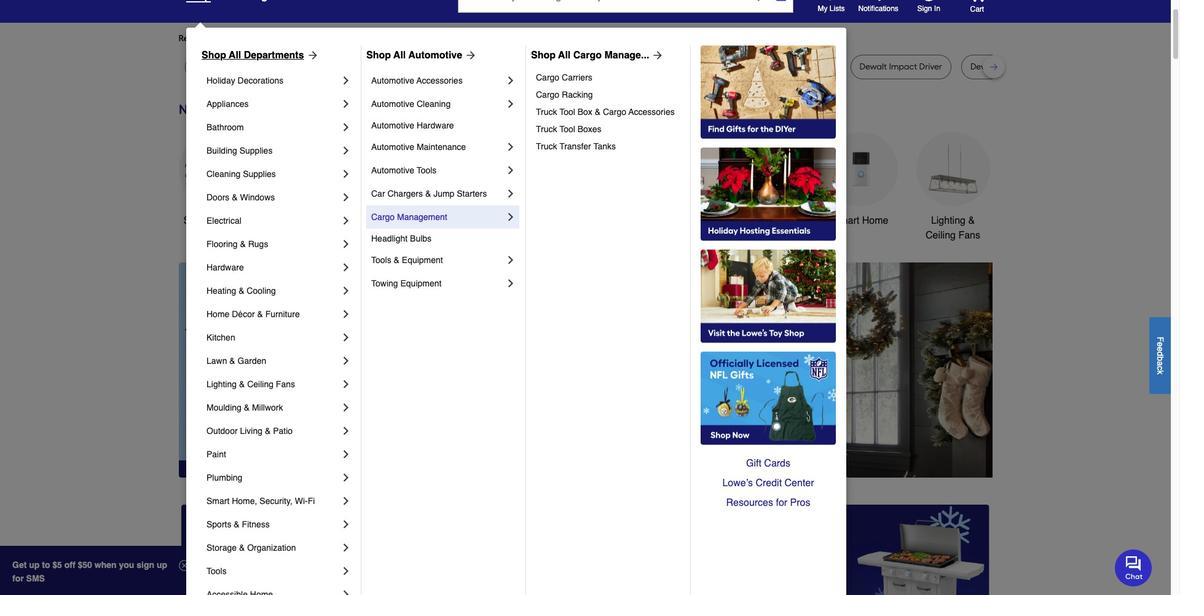 Task type: locate. For each thing, give the bounding box(es) containing it.
1 vertical spatial outdoor
[[207, 426, 238, 436]]

decorations for holiday
[[238, 76, 284, 85]]

organization
[[247, 543, 296, 553]]

accessories
[[417, 76, 463, 85], [629, 107, 675, 117]]

& inside the moulding & millwork link
[[244, 403, 250, 413]]

2 shop from the left
[[366, 50, 391, 61]]

tools
[[417, 165, 437, 175], [388, 215, 411, 226], [680, 215, 702, 226], [371, 255, 391, 265], [207, 566, 227, 576]]

décor
[[232, 309, 255, 319]]

0 horizontal spatial impact
[[490, 61, 518, 72]]

up
[[29, 560, 40, 570], [157, 560, 167, 570]]

driver for impact driver
[[808, 61, 831, 72]]

you
[[291, 33, 305, 44]]

1 drill from the left
[[353, 61, 367, 72]]

dewalt for dewalt tool
[[250, 61, 277, 72]]

sports
[[207, 519, 231, 529]]

hardware up automotive maintenance link at the top of the page
[[417, 120, 454, 130]]

decorations for christmas
[[466, 230, 518, 241]]

0 vertical spatial smart
[[833, 215, 860, 226]]

automotive up automotive tools
[[371, 142, 414, 152]]

to
[[42, 560, 50, 570]]

2 vertical spatial for
[[12, 574, 24, 583]]

smart for smart home
[[833, 215, 860, 226]]

1 horizontal spatial bathroom
[[747, 215, 790, 226]]

1 vertical spatial ceiling
[[247, 379, 274, 389]]

dewalt up holiday
[[194, 61, 221, 72]]

1 horizontal spatial lighting & ceiling fans link
[[916, 132, 990, 243]]

& inside "storage & organization" link
[[239, 543, 245, 553]]

sign
[[918, 4, 932, 13]]

cleaning down the automotive accessories link
[[417, 99, 451, 109]]

1 vertical spatial tool
[[560, 124, 575, 134]]

up left to
[[29, 560, 40, 570]]

4 drill from the left
[[1000, 61, 1015, 72]]

outdoor inside "outdoor living & patio" link
[[207, 426, 238, 436]]

c
[[1156, 366, 1166, 370]]

chevron right image for holiday decorations
[[340, 74, 352, 87]]

& inside "outdoor living & patio" link
[[265, 426, 271, 436]]

shop up dewalt drill bit
[[366, 50, 391, 61]]

deals
[[222, 215, 247, 226]]

wi-
[[295, 496, 308, 506]]

dewalt right 'bit set'
[[706, 61, 733, 72]]

carriers
[[562, 73, 593, 82]]

2 tool from the top
[[560, 124, 575, 134]]

smart home, security, wi-fi link
[[207, 489, 340, 513]]

0 horizontal spatial lighting & ceiling fans
[[207, 379, 295, 389]]

& inside sports & fitness link
[[234, 519, 240, 529]]

0 vertical spatial supplies
[[240, 146, 273, 156]]

lawn
[[207, 356, 227, 366]]

chevron right image for hardware
[[340, 261, 352, 274]]

tool up transfer
[[560, 124, 575, 134]]

automotive for automotive tools
[[371, 165, 414, 175]]

k
[[1156, 370, 1166, 374]]

chevron right image for automotive cleaning
[[505, 98, 517, 110]]

cleaning
[[417, 99, 451, 109], [207, 169, 241, 179]]

0 vertical spatial bathroom
[[207, 122, 244, 132]]

scroll to item #5 image
[[752, 455, 782, 460]]

0 horizontal spatial fans
[[276, 379, 295, 389]]

accessories up 'truck tool boxes' link
[[629, 107, 675, 117]]

1 bit from the left
[[369, 61, 379, 72]]

arrow right image down you
[[304, 49, 319, 61]]

supplies for building supplies
[[240, 146, 273, 156]]

chevron right image
[[505, 98, 517, 110], [340, 121, 352, 133], [505, 141, 517, 153], [340, 144, 352, 157], [505, 164, 517, 176], [505, 211, 517, 223], [340, 215, 352, 227], [340, 238, 352, 250], [505, 254, 517, 266], [505, 277, 517, 290], [340, 285, 352, 297], [340, 308, 352, 320], [340, 331, 352, 344], [340, 378, 352, 390], [340, 401, 352, 414], [340, 448, 352, 460], [340, 495, 352, 507], [340, 588, 352, 595]]

0 horizontal spatial up
[[29, 560, 40, 570]]

automotive down automotive cleaning
[[371, 120, 414, 130]]

e up b
[[1156, 347, 1166, 351]]

bit set
[[653, 61, 678, 72]]

bit for dewalt drill bit
[[369, 61, 379, 72]]

arrow right image inside shop all departments link
[[304, 49, 319, 61]]

0 vertical spatial home
[[862, 215, 889, 226]]

2 dewalt from the left
[[250, 61, 277, 72]]

1 dewalt from the left
[[194, 61, 221, 72]]

drill
[[353, 61, 367, 72], [583, 61, 598, 72], [735, 61, 750, 72], [1000, 61, 1015, 72]]

up right sign
[[157, 560, 167, 570]]

1 horizontal spatial up
[[157, 560, 167, 570]]

1 horizontal spatial shop
[[366, 50, 391, 61]]

fans
[[959, 230, 981, 241], [276, 379, 295, 389]]

get up to $5 off $50 when you sign up for sms
[[12, 560, 167, 583]]

0 horizontal spatial bathroom link
[[207, 116, 340, 139]]

all up cargo carriers
[[558, 50, 571, 61]]

impact driver bit
[[490, 61, 555, 72]]

automotive for automotive accessories
[[371, 76, 414, 85]]

e up d
[[1156, 342, 1166, 347]]

driver for impact driver bit
[[520, 61, 543, 72]]

0 horizontal spatial arrow right image
[[649, 49, 664, 61]]

truck tool box & cargo accessories
[[536, 107, 675, 117]]

drill for dewalt drill bit
[[353, 61, 367, 72]]

chevron right image
[[340, 74, 352, 87], [505, 74, 517, 87], [340, 98, 352, 110], [340, 168, 352, 180], [505, 188, 517, 200], [340, 191, 352, 203], [340, 261, 352, 274], [340, 355, 352, 367], [340, 425, 352, 437], [340, 472, 352, 484], [340, 518, 352, 531], [340, 542, 352, 554], [340, 565, 352, 577]]

equipment inside "link"
[[401, 278, 442, 288]]

all right the shop
[[209, 215, 220, 226]]

1 horizontal spatial arrow right image
[[462, 49, 477, 61]]

1 horizontal spatial hardware
[[417, 120, 454, 130]]

scroll to item #2 image
[[661, 455, 691, 460]]

for inside get up to $5 off $50 when you sign up for sms
[[12, 574, 24, 583]]

doors & windows link
[[207, 186, 340, 209]]

shop up impact driver bit
[[531, 50, 556, 61]]

all up automotive accessories
[[394, 50, 406, 61]]

sports & fitness link
[[207, 513, 340, 536]]

shop for shop all departments
[[202, 50, 226, 61]]

1 up from the left
[[29, 560, 40, 570]]

cargo down cargo carriers
[[536, 90, 560, 100]]

building supplies
[[207, 146, 273, 156]]

truck for truck tool boxes
[[536, 124, 557, 134]]

headlight bulbs
[[371, 234, 432, 243]]

1 vertical spatial tools link
[[207, 559, 340, 583]]

dewalt right tool
[[323, 61, 351, 72]]

kitchen link
[[207, 326, 340, 349]]

all for cargo
[[558, 50, 571, 61]]

camera image
[[775, 0, 788, 2]]

1 vertical spatial cleaning
[[207, 169, 241, 179]]

0 vertical spatial fans
[[959, 230, 981, 241]]

smart
[[833, 215, 860, 226], [207, 496, 230, 506]]

truck transfer tanks link
[[536, 138, 682, 155]]

arrow right image for shop all automotive
[[462, 49, 477, 61]]

gift cards
[[746, 458, 791, 469]]

0 horizontal spatial lighting
[[207, 379, 237, 389]]

resources
[[726, 497, 773, 508]]

up to 35 percent off select small appliances. image
[[457, 505, 714, 595]]

decorations
[[238, 76, 284, 85], [466, 230, 518, 241]]

for
[[278, 33, 289, 44], [776, 497, 788, 508], [12, 574, 24, 583]]

f e e d b a c k
[[1156, 337, 1166, 374]]

bit for impact driver bit
[[545, 61, 555, 72]]

2 set from the left
[[665, 61, 678, 72]]

credit
[[756, 478, 782, 489]]

all for departments
[[229, 50, 241, 61]]

dewalt down cart
[[971, 61, 998, 72]]

accessories up automotive cleaning link
[[417, 76, 463, 85]]

chevron right image for home décor & furniture
[[340, 308, 352, 320]]

equipment
[[653, 230, 700, 241], [402, 255, 443, 265], [401, 278, 442, 288]]

arrow right image
[[304, 49, 319, 61], [462, 49, 477, 61]]

truck
[[536, 107, 557, 117], [536, 124, 557, 134], [536, 141, 557, 151]]

& inside the doors & windows link
[[232, 192, 238, 202]]

0 horizontal spatial bathroom
[[207, 122, 244, 132]]

chevron right image for outdoor living & patio
[[340, 425, 352, 437]]

& inside flooring & rugs link
[[240, 239, 246, 249]]

automotive for automotive maintenance
[[371, 142, 414, 152]]

1 vertical spatial truck
[[536, 124, 557, 134]]

hardware link
[[207, 256, 340, 279]]

None search field
[[458, 0, 794, 24]]

arrow right image inside the shop all automotive link
[[462, 49, 477, 61]]

dewalt impact driver
[[860, 61, 942, 72]]

dewalt for dewalt impact driver
[[860, 61, 887, 72]]

1 arrow right image from the left
[[304, 49, 319, 61]]

security,
[[260, 496, 292, 506]]

all inside "link"
[[209, 215, 220, 226]]

driver down the sign in
[[919, 61, 942, 72]]

automotive up chargers
[[371, 165, 414, 175]]

building supplies link
[[207, 139, 340, 162]]

dewalt drill bit set
[[971, 61, 1041, 72]]

0 vertical spatial for
[[278, 33, 289, 44]]

hardware down flooring
[[207, 263, 244, 272]]

transfer
[[560, 141, 591, 151]]

chevron right image for paint
[[340, 448, 352, 460]]

1 impact from the left
[[490, 61, 518, 72]]

0 vertical spatial lighting
[[931, 215, 966, 226]]

outdoor for outdoor living & patio
[[207, 426, 238, 436]]

headlight
[[371, 234, 408, 243]]

holiday
[[207, 76, 235, 85]]

1 vertical spatial arrow right image
[[970, 370, 982, 382]]

lighting inside lighting & ceiling fans
[[931, 215, 966, 226]]

0 vertical spatial arrow right image
[[649, 49, 664, 61]]

0 horizontal spatial shop
[[202, 50, 226, 61]]

& inside lawn & garden link
[[230, 356, 235, 366]]

supplies for cleaning supplies
[[243, 169, 276, 179]]

driver
[[520, 61, 543, 72], [808, 61, 831, 72], [919, 61, 942, 72]]

dewalt
[[194, 61, 221, 72], [250, 61, 277, 72], [323, 61, 351, 72], [706, 61, 733, 72], [860, 61, 887, 72], [971, 61, 998, 72]]

shop these last-minute gifts. $99 or less. quantities are limited and won't last. image
[[179, 262, 377, 478]]

lighting & ceiling fans
[[926, 215, 981, 241], [207, 379, 295, 389]]

0 vertical spatial outdoor
[[641, 215, 677, 226]]

chevron right image for moulding & millwork
[[340, 401, 352, 414]]

1 set from the left
[[612, 61, 625, 72]]

& inside tools & equipment link
[[394, 255, 400, 265]]

0 horizontal spatial cleaning
[[207, 169, 241, 179]]

outdoor inside the outdoor tools & equipment
[[641, 215, 677, 226]]

& inside heating & cooling link
[[239, 286, 244, 296]]

2 truck from the top
[[536, 124, 557, 134]]

1 horizontal spatial arrow right image
[[970, 370, 982, 382]]

1 horizontal spatial tools link
[[363, 132, 437, 228]]

1 horizontal spatial driver
[[808, 61, 831, 72]]

1 vertical spatial supplies
[[243, 169, 276, 179]]

chevron right image for doors & windows
[[340, 191, 352, 203]]

3 shop from the left
[[531, 50, 556, 61]]

chevron right image for car chargers & jump starters
[[505, 188, 517, 200]]

tool for boxes
[[560, 124, 575, 134]]

starters
[[457, 189, 487, 199]]

2 horizontal spatial set
[[1029, 61, 1041, 72]]

2 horizontal spatial shop
[[531, 50, 556, 61]]

f
[[1156, 337, 1166, 342]]

driver down my
[[808, 61, 831, 72]]

for left pros
[[776, 497, 788, 508]]

1 horizontal spatial for
[[278, 33, 289, 44]]

1 horizontal spatial impact
[[778, 61, 806, 72]]

heating & cooling
[[207, 286, 276, 296]]

0 vertical spatial tools link
[[363, 132, 437, 228]]

1 vertical spatial hardware
[[207, 263, 244, 272]]

lowe's credit center
[[723, 478, 814, 489]]

furniture
[[265, 309, 300, 319]]

truck up truck transfer tanks
[[536, 124, 557, 134]]

1 vertical spatial smart
[[207, 496, 230, 506]]

lowe's home improvement account image
[[921, 0, 936, 1]]

all down "recommended searches for you"
[[229, 50, 241, 61]]

supplies
[[240, 146, 273, 156], [243, 169, 276, 179]]

lighting & ceiling fans link
[[916, 132, 990, 243], [207, 373, 340, 396]]

1 horizontal spatial lighting
[[931, 215, 966, 226]]

paint link
[[207, 443, 340, 466]]

chevron right image for electrical
[[340, 215, 352, 227]]

all for deals
[[209, 215, 220, 226]]

truck down truck tool boxes
[[536, 141, 557, 151]]

0 vertical spatial equipment
[[653, 230, 700, 241]]

shop down recommended
[[202, 50, 226, 61]]

impact for impact driver bit
[[490, 61, 518, 72]]

shop all automotive
[[366, 50, 462, 61]]

chevron right image for appliances
[[340, 98, 352, 110]]

3 dewalt from the left
[[323, 61, 351, 72]]

1 vertical spatial home
[[207, 309, 230, 319]]

arrow right image
[[649, 49, 664, 61], [970, 370, 982, 382]]

supplies up cleaning supplies
[[240, 146, 273, 156]]

tool up truck tool boxes
[[560, 107, 575, 117]]

1 horizontal spatial smart
[[833, 215, 860, 226]]

chevron right image for tools & equipment
[[505, 254, 517, 266]]

0 horizontal spatial hardware
[[207, 263, 244, 272]]

appliances link
[[207, 92, 340, 116]]

4 bit from the left
[[653, 61, 663, 72]]

4 dewalt from the left
[[706, 61, 733, 72]]

cargo management link
[[371, 205, 505, 229]]

1 horizontal spatial ceiling
[[926, 230, 956, 241]]

0 vertical spatial hardware
[[417, 120, 454, 130]]

3 drill from the left
[[735, 61, 750, 72]]

0 horizontal spatial for
[[12, 574, 24, 583]]

0 horizontal spatial accessories
[[417, 76, 463, 85]]

2 vertical spatial truck
[[536, 141, 557, 151]]

for left you
[[278, 33, 289, 44]]

chevron right image for lighting & ceiling fans
[[340, 378, 352, 390]]

0 vertical spatial accessories
[[417, 76, 463, 85]]

1 vertical spatial accessories
[[629, 107, 675, 117]]

dewalt down shop all departments
[[250, 61, 277, 72]]

3 truck from the top
[[536, 141, 557, 151]]

millwork
[[252, 403, 283, 413]]

2 impact from the left
[[778, 61, 806, 72]]

tool inside 'truck tool boxes' link
[[560, 124, 575, 134]]

truck down cargo racking
[[536, 107, 557, 117]]

1 horizontal spatial outdoor
[[641, 215, 677, 226]]

automotive up automotive hardware
[[371, 99, 414, 109]]

shop for shop all cargo manage...
[[531, 50, 556, 61]]

0 vertical spatial tool
[[560, 107, 575, 117]]

0 vertical spatial decorations
[[238, 76, 284, 85]]

2 horizontal spatial for
[[776, 497, 788, 508]]

1 vertical spatial lighting & ceiling fans link
[[207, 373, 340, 396]]

sign in
[[918, 4, 941, 13]]

b
[[1156, 356, 1166, 361]]

shop all automotive link
[[366, 48, 477, 63]]

3 driver from the left
[[919, 61, 942, 72]]

hardware inside hardware link
[[207, 263, 244, 272]]

0 vertical spatial ceiling
[[926, 230, 956, 241]]

dewalt for dewalt drill
[[706, 61, 733, 72]]

1 horizontal spatial home
[[862, 215, 889, 226]]

0 horizontal spatial arrow right image
[[304, 49, 319, 61]]

outdoor tools & equipment link
[[640, 132, 713, 243]]

chevron right image for heating & cooling
[[340, 285, 352, 297]]

0 horizontal spatial outdoor
[[207, 426, 238, 436]]

cargo for cargo carriers
[[536, 73, 560, 82]]

cargo up 'truck tool boxes' link
[[603, 107, 627, 117]]

automotive for automotive cleaning
[[371, 99, 414, 109]]

1 vertical spatial equipment
[[402, 255, 443, 265]]

0 horizontal spatial driver
[[520, 61, 543, 72]]

dewalt down notifications
[[860, 61, 887, 72]]

chevron right image for kitchen
[[340, 331, 352, 344]]

my lists link
[[818, 0, 845, 14]]

sign
[[137, 560, 154, 570]]

lawn & garden link
[[207, 349, 340, 373]]

2 arrow right image from the left
[[462, 49, 477, 61]]

cleaning down building
[[207, 169, 241, 179]]

1 horizontal spatial decorations
[[466, 230, 518, 241]]

1 tool from the top
[[560, 107, 575, 117]]

automotive up automotive cleaning
[[371, 76, 414, 85]]

0 horizontal spatial home
[[207, 309, 230, 319]]

decorations down the dewalt tool
[[238, 76, 284, 85]]

decorations inside "link"
[[466, 230, 518, 241]]

decorations down christmas at the left top
[[466, 230, 518, 241]]

1 truck from the top
[[536, 107, 557, 117]]

for down get
[[12, 574, 24, 583]]

1 horizontal spatial lighting & ceiling fans
[[926, 215, 981, 241]]

2 up from the left
[[157, 560, 167, 570]]

up to 30 percent off select grills and accessories. image
[[734, 505, 990, 595]]

1 horizontal spatial fans
[[959, 230, 981, 241]]

1 driver from the left
[[520, 61, 543, 72]]

home inside smart home link
[[862, 215, 889, 226]]

2 horizontal spatial driver
[[919, 61, 942, 72]]

3 set from the left
[[1029, 61, 1041, 72]]

towing equipment link
[[371, 272, 505, 295]]

storage & organization link
[[207, 536, 340, 559]]

visit the lowe's toy shop. image
[[701, 250, 836, 343]]

chevron right image for sports & fitness
[[340, 518, 352, 531]]

0 vertical spatial cleaning
[[417, 99, 451, 109]]

cargo up cargo racking
[[536, 73, 560, 82]]

2 horizontal spatial impact
[[889, 61, 917, 72]]

all
[[229, 50, 241, 61], [394, 50, 406, 61], [558, 50, 571, 61], [209, 215, 220, 226]]

outdoor for outdoor tools & equipment
[[641, 215, 677, 226]]

gift
[[746, 458, 762, 469]]

in
[[934, 4, 941, 13]]

1 shop from the left
[[202, 50, 226, 61]]

1 horizontal spatial set
[[665, 61, 678, 72]]

driver up cargo carriers
[[520, 61, 543, 72]]

5 dewalt from the left
[[860, 61, 887, 72]]

car chargers & jump starters
[[371, 189, 487, 199]]

tool inside truck tool box & cargo accessories link
[[560, 107, 575, 117]]

2 vertical spatial equipment
[[401, 278, 442, 288]]

up to 50 percent off select tools and accessories. image
[[0, 262, 444, 478]]

truck tool box & cargo accessories link
[[536, 103, 682, 120]]

chevron right image for automotive maintenance
[[505, 141, 517, 153]]

0 vertical spatial truck
[[536, 107, 557, 117]]

75 percent off all artificial christmas trees, holiday lights and more. image
[[444, 262, 1039, 478]]

5 bit from the left
[[1017, 61, 1027, 72]]

gift cards link
[[701, 454, 836, 473]]

supplies up windows
[[243, 169, 276, 179]]

1 vertical spatial decorations
[[466, 230, 518, 241]]

recommended searches for you
[[179, 33, 305, 44]]

6 dewalt from the left
[[971, 61, 998, 72]]

chevron right image for bathroom
[[340, 121, 352, 133]]

outdoor tools & equipment
[[641, 215, 712, 241]]

0 horizontal spatial ceiling
[[247, 379, 274, 389]]

2 driver from the left
[[808, 61, 831, 72]]

arrow right image up the automotive accessories link
[[462, 49, 477, 61]]

0 horizontal spatial smart
[[207, 496, 230, 506]]

cargo up headlight
[[371, 212, 395, 222]]

resources for pros
[[726, 497, 811, 508]]

1 vertical spatial lighting & ceiling fans
[[207, 379, 295, 389]]

0 horizontal spatial set
[[612, 61, 625, 72]]

automotive maintenance
[[371, 142, 466, 152]]

2 drill from the left
[[583, 61, 598, 72]]

1 horizontal spatial cleaning
[[417, 99, 451, 109]]

0 horizontal spatial decorations
[[238, 76, 284, 85]]

arrow right image inside shop all cargo manage... link
[[649, 49, 664, 61]]

heating & cooling link
[[207, 279, 340, 302]]

2 bit from the left
[[545, 61, 555, 72]]

recommended searches for you heading
[[179, 33, 993, 45]]

new deals every day during 25 days of deals image
[[179, 99, 993, 120]]



Task type: describe. For each thing, give the bounding box(es) containing it.
sign in button
[[918, 0, 941, 14]]

automotive cleaning link
[[371, 92, 505, 116]]

dewalt drill bit
[[323, 61, 379, 72]]

& inside the outdoor tools & equipment
[[705, 215, 712, 226]]

home inside home décor & furniture link
[[207, 309, 230, 319]]

plumbing link
[[207, 466, 340, 489]]

doors
[[207, 192, 230, 202]]

& inside truck tool box & cargo accessories link
[[595, 107, 601, 117]]

cargo for cargo management
[[371, 212, 395, 222]]

1 vertical spatial fans
[[276, 379, 295, 389]]

& inside home décor & furniture link
[[257, 309, 263, 319]]

automotive up the automotive accessories link
[[408, 50, 462, 61]]

chevron right image for building supplies
[[340, 144, 352, 157]]

$5
[[52, 560, 62, 570]]

automotive tools
[[371, 165, 437, 175]]

3 bit from the left
[[600, 61, 610, 72]]

towing equipment
[[371, 278, 442, 288]]

cargo racking link
[[536, 86, 682, 103]]

resources for pros link
[[701, 493, 836, 513]]

plumbing
[[207, 473, 242, 483]]

lowe's
[[723, 478, 753, 489]]

chevron right image for automotive tools
[[505, 164, 517, 176]]

tool
[[279, 61, 295, 72]]

christmas decorations link
[[455, 132, 529, 243]]

truck tool boxes link
[[536, 120, 682, 138]]

living
[[240, 426, 263, 436]]

3 impact from the left
[[889, 61, 917, 72]]

departments
[[244, 50, 304, 61]]

chevron right image for smart home, security, wi-fi
[[340, 495, 352, 507]]

truck for truck transfer tanks
[[536, 141, 557, 151]]

0 horizontal spatial lighting & ceiling fans link
[[207, 373, 340, 396]]

towing
[[371, 278, 398, 288]]

& inside car chargers & jump starters link
[[425, 189, 431, 199]]

paint
[[207, 449, 226, 459]]

automotive maintenance link
[[371, 135, 505, 159]]

automotive accessories
[[371, 76, 463, 85]]

shop
[[183, 215, 206, 226]]

bulbs
[[410, 234, 432, 243]]

cart
[[970, 5, 984, 13]]

cooling
[[247, 286, 276, 296]]

f e e d b a c k button
[[1150, 317, 1171, 394]]

tools inside the outdoor tools & equipment
[[680, 215, 702, 226]]

heating
[[207, 286, 236, 296]]

shop all departments
[[202, 50, 304, 61]]

chevron right image for storage & organization
[[340, 542, 352, 554]]

chat invite button image
[[1115, 549, 1153, 586]]

home décor & furniture link
[[207, 302, 340, 326]]

shop all cargo manage...
[[531, 50, 649, 61]]

truck for truck tool box & cargo accessories
[[536, 107, 557, 117]]

cargo racking
[[536, 90, 593, 100]]

when
[[95, 560, 117, 570]]

chevron right image for automotive accessories
[[505, 74, 517, 87]]

dewalt for dewalt drill bit
[[323, 61, 351, 72]]

sms
[[26, 574, 45, 583]]

1 vertical spatial lighting
[[207, 379, 237, 389]]

racking
[[562, 90, 593, 100]]

0 vertical spatial lighting & ceiling fans
[[926, 215, 981, 241]]

1 horizontal spatial accessories
[[629, 107, 675, 117]]

jump
[[434, 189, 455, 199]]

drill for dewalt drill bit set
[[1000, 61, 1015, 72]]

chargers
[[388, 189, 423, 199]]

cargo down recommended searches for you heading
[[573, 50, 602, 61]]

my
[[818, 4, 828, 13]]

home décor & furniture
[[207, 309, 300, 319]]

lists
[[830, 4, 845, 13]]

for inside heading
[[278, 33, 289, 44]]

scroll to item #3 image
[[691, 455, 721, 460]]

shop all cargo manage... link
[[531, 48, 664, 63]]

recommended
[[179, 33, 238, 44]]

home,
[[232, 496, 257, 506]]

truck tool boxes
[[536, 124, 602, 134]]

1 horizontal spatial bathroom link
[[732, 132, 806, 228]]

bit for dewalt drill bit set
[[1017, 61, 1027, 72]]

chevron right image for towing equipment
[[505, 277, 517, 290]]

tool for box
[[560, 107, 575, 117]]

cargo for cargo racking
[[536, 90, 560, 100]]

lawn & garden
[[207, 356, 266, 366]]

find gifts for the diyer. image
[[701, 45, 836, 139]]

automotive accessories link
[[371, 69, 505, 92]]

lowe's home improvement cart image
[[970, 0, 985, 2]]

d
[[1156, 351, 1166, 356]]

impact for impact driver
[[778, 61, 806, 72]]

drill for dewalt drill
[[735, 61, 750, 72]]

management
[[397, 212, 447, 222]]

0 vertical spatial lighting & ceiling fans link
[[916, 132, 990, 243]]

1 vertical spatial bathroom
[[747, 215, 790, 226]]

shop all deals
[[183, 215, 247, 226]]

arrow right image for shop all departments
[[304, 49, 319, 61]]

fans inside lighting & ceiling fans
[[959, 230, 981, 241]]

boxes
[[578, 124, 602, 134]]

chevron right image for cargo management
[[505, 211, 517, 223]]

shop for shop all automotive
[[366, 50, 391, 61]]

sports & fitness
[[207, 519, 270, 529]]

smart for smart home, security, wi-fi
[[207, 496, 230, 506]]

truck transfer tanks
[[536, 141, 616, 151]]

notifications
[[859, 4, 899, 13]]

get up to 2 free select tools or batteries when you buy 1 with select purchases. image
[[181, 505, 438, 595]]

2 e from the top
[[1156, 347, 1166, 351]]

automotive hardware
[[371, 120, 454, 130]]

flooring
[[207, 239, 238, 249]]

car chargers & jump starters link
[[371, 182, 505, 205]]

car
[[371, 189, 385, 199]]

dewalt for dewalt
[[194, 61, 221, 72]]

dewalt for dewalt drill bit set
[[971, 61, 998, 72]]

automotive hardware link
[[371, 116, 517, 135]]

rugs
[[248, 239, 268, 249]]

chevron right image for plumbing
[[340, 472, 352, 484]]

0 horizontal spatial tools link
[[207, 559, 340, 583]]

box
[[578, 107, 593, 117]]

drill bit set
[[583, 61, 625, 72]]

headlight bulbs link
[[371, 229, 517, 248]]

holiday hosting essentials. image
[[701, 148, 836, 241]]

electrical link
[[207, 209, 340, 232]]

1 vertical spatial for
[[776, 497, 788, 508]]

impact driver
[[778, 61, 831, 72]]

chevron right image for flooring & rugs
[[340, 238, 352, 250]]

hardware inside the automotive hardware link
[[417, 120, 454, 130]]

kitchen
[[207, 333, 235, 342]]

smart home
[[833, 215, 889, 226]]

all for automotive
[[394, 50, 406, 61]]

chevron right image for cleaning supplies
[[340, 168, 352, 180]]

cargo carriers
[[536, 73, 593, 82]]

equipment inside the outdoor tools & equipment
[[653, 230, 700, 241]]

storage & organization
[[207, 543, 296, 553]]

Search Query text field
[[459, 0, 738, 12]]

chevron right image for lawn & garden
[[340, 355, 352, 367]]

moulding & millwork link
[[207, 396, 340, 419]]

moulding
[[207, 403, 242, 413]]

1 e from the top
[[1156, 342, 1166, 347]]

appliances
[[207, 99, 249, 109]]

officially licensed n f l gifts. shop now. image
[[701, 352, 836, 445]]

lowe's home improvement lists image
[[823, 0, 838, 1]]

chevron right image for tools
[[340, 565, 352, 577]]

cards
[[764, 458, 791, 469]]

dewalt drill
[[706, 61, 750, 72]]

scroll to item #4 element
[[721, 454, 752, 462]]

manage...
[[605, 50, 649, 61]]

tools & equipment link
[[371, 248, 505, 272]]

automotive for automotive hardware
[[371, 120, 414, 130]]

shop all deals link
[[179, 132, 252, 228]]

lowe's credit center link
[[701, 473, 836, 493]]

cargo management
[[371, 212, 447, 222]]



Task type: vqa. For each thing, say whether or not it's contained in the screenshot.
Cargo Management in the left of the page
yes



